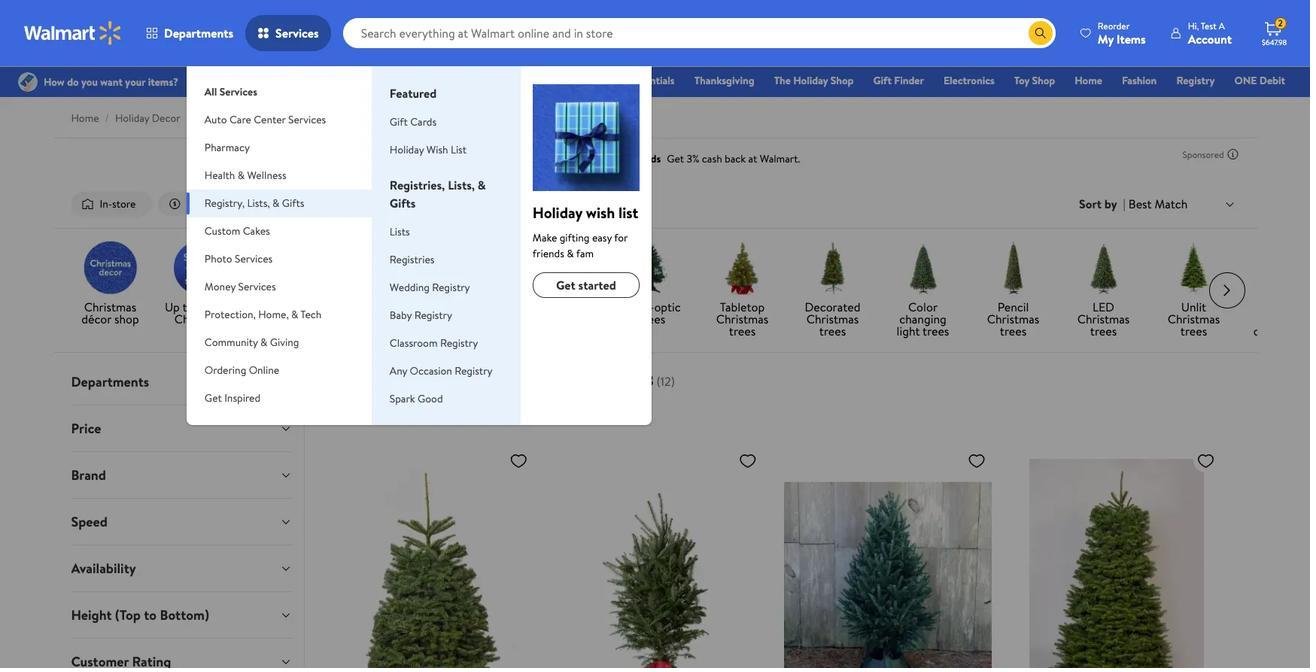 Task type: vqa. For each thing, say whether or not it's contained in the screenshot.
Get started link
yes



Task type: locate. For each thing, give the bounding box(es) containing it.
/ left holiday decor link
[[105, 111, 109, 126]]

finder
[[894, 73, 924, 88]]

0 vertical spatial all
[[205, 84, 217, 99]]

color changing light trees image
[[896, 241, 950, 295]]

0 vertical spatial gift
[[873, 73, 892, 88]]

lists, inside registries, lists, & gifts
[[448, 177, 475, 193]]

0 horizontal spatial shop
[[323, 370, 356, 391]]

get inside get inspired dropdown button
[[205, 391, 222, 406]]

wedding registry link
[[390, 280, 470, 295]]

1 horizontal spatial gift
[[873, 73, 892, 88]]

/ left auto
[[186, 111, 190, 126]]

home / holiday decor / christmas decor / christmas trees / christmas trees by type
[[71, 111, 485, 126]]

decorated
[[805, 299, 860, 315]]

departments
[[164, 25, 233, 41]]

1 vertical spatial by
[[1105, 196, 1117, 212]]

led christmas trees
[[1077, 299, 1130, 339]]

money
[[205, 279, 236, 294]]

0 vertical spatial get
[[556, 277, 575, 293]]

1 horizontal spatial deals
[[581, 370, 617, 391]]

1 horizontal spatial decor
[[245, 111, 273, 126]]

home for home / holiday decor / christmas decor / christmas trees / christmas trees by type
[[71, 111, 99, 126]]

registry up 'flocked'
[[432, 280, 470, 295]]

christmas inside all christmas trees
[[273, 299, 325, 315]]

changing
[[899, 311, 947, 327]]

ordering online button
[[187, 357, 372, 385]]

gifts down "registries,"
[[390, 195, 416, 211]]

trees down grocery
[[572, 111, 595, 126]]

purchased
[[383, 402, 436, 418]]

services for money services
[[238, 279, 276, 294]]

fiber-optic trees
[[623, 299, 681, 327]]

giving
[[270, 335, 299, 350]]

real christmas tree, noble fir 5/6 ft. image
[[1013, 446, 1221, 668]]

grocery & essentials link
[[574, 72, 682, 89]]

by left |
[[1105, 196, 1117, 212]]

1 vertical spatial real
[[442, 370, 470, 391]]

trees down color
[[923, 323, 949, 339]]

sort
[[1079, 196, 1102, 212]]

gifts inside registries, lists, & gifts
[[390, 195, 416, 211]]

1 vertical spatial lists,
[[247, 196, 270, 211]]

0 horizontal spatial decor
[[152, 111, 180, 126]]

the holiday shop link
[[767, 72, 861, 89]]

1 horizontal spatial home link
[[1068, 72, 1109, 89]]

get inspired button
[[187, 385, 372, 412]]

gift
[[873, 73, 892, 88], [390, 114, 408, 129]]

& inside holiday wish list make gifting easy for friends & fam
[[567, 246, 574, 261]]

registry
[[1176, 73, 1215, 88], [432, 280, 470, 295], [414, 308, 452, 323], [440, 336, 478, 351], [455, 363, 493, 379]]

in-
[[100, 196, 112, 211]]

0 horizontal spatial gifts
[[282, 196, 304, 211]]

0 horizontal spatial real
[[442, 370, 470, 391]]

all services
[[205, 84, 257, 99]]

decor
[[152, 111, 180, 126], [245, 111, 273, 126]]

electronics
[[944, 73, 995, 88]]

all christmas trees
[[256, 299, 325, 327]]

walmart image
[[24, 21, 122, 45]]

0 horizontal spatial get
[[205, 391, 222, 406]]

by
[[451, 111, 462, 126], [1105, 196, 1117, 212]]

christmas inside christmas tree decorations
[[1258, 299, 1310, 315]]

pre-lit christmas trees link
[[342, 241, 420, 340]]

deals up the real christmas trees link
[[536, 73, 562, 88]]

christmas décor shop image
[[83, 241, 137, 295]]

real right the type
[[501, 111, 521, 126]]

essentials
[[630, 73, 675, 88]]

toy shop
[[1014, 73, 1055, 88]]

1 horizontal spatial all
[[256, 299, 270, 315]]

flocked
[[451, 299, 492, 315]]

lists, for registry,
[[247, 196, 270, 211]]

tab
[[59, 359, 304, 405], [59, 406, 304, 452], [59, 452, 304, 498], [59, 499, 304, 545], [59, 546, 304, 592], [59, 592, 304, 638], [59, 639, 304, 668]]

health & wellness
[[205, 168, 286, 183]]

up to 25% off christmas link
[[161, 241, 240, 328]]

shop up the price
[[323, 370, 356, 391]]

/ up pharmacy dropdown button
[[279, 111, 283, 126]]

the
[[774, 73, 791, 88]]

trees inside tabletop christmas trees
[[729, 323, 756, 339]]

0 vertical spatial home
[[1075, 73, 1102, 88]]

add to favorites list, national plant network real fraser fir 5' tall fresh cut christmas tree image
[[968, 452, 986, 470]]

deals left 2023
[[581, 370, 617, 391]]

trees inside unlit christmas trees
[[1181, 323, 1207, 339]]

national plant network real fraser fir 32" to 42" tall fresh cut table top christmas tree with stand image
[[555, 446, 763, 668]]

trees inside color changing light trees
[[923, 323, 949, 339]]

all inside all christmas trees
[[256, 299, 270, 315]]

all for all christmas trees
[[256, 299, 270, 315]]

unlit christmas trees link
[[1155, 241, 1233, 340]]

list
[[619, 202, 638, 223]]

shop left gift finder link
[[831, 73, 854, 88]]

home for home
[[1075, 73, 1102, 88]]

real
[[501, 111, 521, 126], [442, 370, 470, 391]]

services up all services link
[[275, 25, 319, 41]]

trees up giving
[[278, 311, 304, 327]]

any
[[390, 363, 407, 379]]

one debit walmart+
[[1234, 73, 1285, 109]]

1 / from the left
[[105, 111, 109, 126]]

0 vertical spatial by
[[451, 111, 462, 126]]

community & giving
[[205, 335, 299, 350]]

wedding registry
[[390, 280, 470, 295]]

home link
[[1068, 72, 1109, 89], [71, 111, 99, 126]]

0 horizontal spatial home link
[[71, 111, 99, 126]]

all
[[205, 84, 217, 99], [256, 299, 270, 315]]

shop inside toy shop link
[[1032, 73, 1055, 88]]

trees inside the pencil christmas trees
[[1000, 323, 1027, 339]]

trees inside led christmas trees
[[1090, 323, 1117, 339]]

gifts for registry, lists, & gifts
[[282, 196, 304, 211]]

lists, inside dropdown button
[[247, 196, 270, 211]]

registry link
[[1170, 72, 1222, 89]]

4 tab from the top
[[59, 499, 304, 545]]

by left the type
[[451, 111, 462, 126]]

1 vertical spatial get
[[205, 391, 222, 406]]

christmas trees by type link
[[377, 111, 485, 126]]

pharmacy button
[[187, 134, 372, 162]]

/ right christmas trees link
[[367, 111, 371, 126]]

lists, down "list"
[[448, 177, 475, 193]]

registries
[[390, 252, 435, 267]]

good
[[418, 391, 443, 406]]

trees down pre-
[[368, 323, 394, 339]]

holiday wish list make gifting easy for friends & fam
[[533, 202, 638, 261]]

1 vertical spatial gift
[[390, 114, 408, 129]]

trees down unlit
[[1181, 323, 1207, 339]]

unlit
[[1181, 299, 1206, 315]]

sponsored
[[1183, 148, 1224, 161]]

gift left cards
[[390, 114, 408, 129]]

trees inside the pre-lit christmas trees
[[368, 323, 394, 339]]

trees inside fiber-optic trees
[[639, 311, 665, 327]]

protection,
[[205, 307, 256, 322]]

shop
[[114, 311, 139, 327]]

fam
[[576, 246, 594, 261]]

trees down decorated
[[819, 323, 846, 339]]

deals
[[536, 73, 562, 88], [581, 370, 617, 391]]

registry down account
[[1176, 73, 1215, 88]]

lists, up cakes
[[247, 196, 270, 211]]

services up protection, home, & tech
[[238, 279, 276, 294]]

flocked christmas trees link
[[432, 241, 511, 340]]

real up online
[[442, 370, 470, 391]]

shop right the toy
[[1032, 73, 1055, 88]]

0 vertical spatial lists,
[[448, 177, 475, 193]]

trees for decorated christmas trees
[[819, 323, 846, 339]]

1 vertical spatial deals
[[581, 370, 617, 391]]

(12)
[[656, 373, 675, 390]]

wish
[[426, 142, 448, 157]]

protection, home, & tech button
[[187, 301, 372, 329]]

in-store button
[[71, 192, 152, 216]]

pre-
[[365, 299, 387, 315]]

the holiday shop
[[774, 73, 854, 88]]

get inside get started link
[[556, 277, 575, 293]]

store
[[112, 196, 136, 211]]

gift left finder
[[873, 73, 892, 88]]

health
[[205, 168, 235, 183]]

trees down pencil
[[1000, 323, 1027, 339]]

1 horizontal spatial shop
[[831, 73, 854, 88]]

services for photo services
[[235, 251, 273, 266]]

photo services button
[[187, 245, 372, 273]]

trees down tabletop
[[729, 323, 756, 339]]

gift finder link
[[867, 72, 931, 89]]

1 horizontal spatial home
[[1075, 73, 1102, 88]]

1 horizontal spatial lists,
[[448, 177, 475, 193]]

classroom registry link
[[390, 336, 478, 351]]

2 horizontal spatial shop
[[1032, 73, 1055, 88]]

2 / from the left
[[186, 111, 190, 126]]

for
[[614, 230, 628, 245]]

1 horizontal spatial gifts
[[390, 195, 416, 211]]

registry up classroom registry
[[414, 308, 452, 323]]

trees up wish
[[425, 111, 449, 126]]

gifts inside dropdown button
[[282, 196, 304, 211]]

trees for upside down trees
[[548, 311, 575, 327]]

get left 'inspired'
[[205, 391, 222, 406]]

registry for baby registry
[[414, 308, 452, 323]]

Walmart Site-Wide search field
[[343, 18, 1056, 48]]

0 horizontal spatial lists,
[[247, 196, 270, 211]]

0 horizontal spatial home
[[71, 111, 99, 126]]

registry up any occasion registry link
[[440, 336, 478, 351]]

0 vertical spatial home link
[[1068, 72, 1109, 89]]

5 tab from the top
[[59, 546, 304, 592]]

trees inside upside down trees
[[548, 311, 575, 327]]

lists
[[390, 224, 410, 239]]

unlit christmas trees image
[[1167, 241, 1221, 295]]

trees down 'flocked'
[[458, 323, 485, 339]]

services down cakes
[[235, 251, 273, 266]]

pencil christmas trees image
[[986, 241, 1040, 295]]

1 horizontal spatial real
[[501, 111, 521, 126]]

get up down
[[556, 277, 575, 293]]

holiday decor link
[[115, 111, 180, 126]]

home down my
[[1075, 73, 1102, 88]]

home
[[1075, 73, 1102, 88], [71, 111, 99, 126]]

community & giving button
[[187, 329, 372, 357]]

inspired
[[224, 391, 260, 406]]

trees down led
[[1090, 323, 1117, 339]]

all inside all services link
[[205, 84, 217, 99]]

national plant network real fraser fir 5' tall fresh cut christmas tree image
[[784, 446, 992, 668]]

christmas tree decorations link
[[1245, 241, 1310, 340]]

1 vertical spatial home
[[71, 111, 99, 126]]

trees left gift cards
[[337, 111, 361, 126]]

spark good link
[[390, 391, 443, 406]]

home,
[[258, 307, 289, 322]]

trees down get started
[[548, 311, 575, 327]]

gifts down health & wellness dropdown button
[[282, 196, 304, 211]]

add to favorites list, real christmas tree, noble fir 3/4 ft. image
[[510, 452, 528, 470]]

registry, lists, & gifts image
[[533, 84, 640, 191]]

trees inside "decorated christmas trees"
[[819, 323, 846, 339]]

pencil christmas trees link
[[974, 241, 1052, 340]]

home link down my
[[1068, 72, 1109, 89]]

trees for unlit christmas trees
[[1181, 323, 1207, 339]]

1 vertical spatial all
[[256, 299, 270, 315]]

0 vertical spatial deals
[[536, 73, 562, 88]]

wellness
[[247, 168, 286, 183]]

0 horizontal spatial gift
[[390, 114, 408, 129]]

trees for flocked christmas trees
[[458, 323, 485, 339]]

0 horizontal spatial deals
[[536, 73, 562, 88]]

services up christmas decor link
[[219, 84, 257, 99]]

holiday wish list
[[390, 142, 467, 157]]

1 horizontal spatial get
[[556, 277, 575, 293]]

home link left holiday decor link
[[71, 111, 99, 126]]

fiber-optic trees image
[[625, 241, 679, 295]]

friends
[[533, 246, 564, 261]]

trees down fiber-optic trees image
[[639, 311, 665, 327]]

to
[[182, 299, 194, 315]]

home left holiday decor link
[[71, 111, 99, 126]]

auto care center services button
[[187, 106, 372, 134]]

trees inside all christmas trees
[[278, 311, 304, 327]]

1 horizontal spatial by
[[1105, 196, 1117, 212]]

by inside sort and filter section element
[[1105, 196, 1117, 212]]

0 horizontal spatial all
[[205, 84, 217, 99]]

trees inside flocked christmas trees
[[458, 323, 485, 339]]

up to 25% off christmas
[[165, 299, 236, 327]]

registries link
[[390, 252, 435, 267]]

services right the center
[[288, 112, 326, 127]]



Task type: describe. For each thing, give the bounding box(es) containing it.
holiday inside holiday wish list make gifting easy for friends & fam
[[533, 202, 582, 223]]

add to favorites list, national plant network real fraser fir 32" to 42" tall fresh cut table top christmas tree with stand image
[[739, 452, 757, 470]]

decorations
[[1254, 323, 1310, 339]]

grocery & essentials
[[581, 73, 675, 88]]

christmas decor link
[[196, 111, 273, 126]]

shop inside 'the holiday shop' link
[[831, 73, 854, 88]]

christmas tree decorations
[[1254, 299, 1310, 339]]

black
[[359, 370, 395, 391]]

trees for all christmas trees
[[278, 311, 304, 327]]

walmart+
[[1240, 94, 1285, 109]]

sort by |
[[1079, 196, 1126, 212]]

my
[[1098, 30, 1114, 47]]

fashion
[[1122, 73, 1157, 88]]

all christmas trees image
[[264, 241, 318, 295]]

friday
[[398, 370, 439, 391]]

thanksgiving link
[[688, 72, 761, 89]]

one
[[1234, 73, 1257, 88]]

tabletop christmas trees image
[[715, 241, 769, 295]]

grocery
[[581, 73, 618, 88]]

trees for led christmas trees
[[1090, 323, 1117, 339]]

health & wellness button
[[187, 162, 372, 190]]

3 / from the left
[[279, 111, 283, 126]]

sort and filter section element
[[53, 180, 1257, 228]]

spark
[[390, 391, 415, 406]]

add to favorites list, real christmas tree, noble fir 5/6 ft. image
[[1197, 452, 1215, 470]]

christmas inside "decorated christmas trees"
[[806, 311, 859, 327]]

color changing light trees
[[897, 299, 949, 339]]

auto
[[205, 112, 227, 127]]

fashion link
[[1115, 72, 1164, 89]]

shop all winter savings image
[[173, 241, 228, 295]]

get started link
[[533, 272, 640, 298]]

registries,
[[390, 177, 445, 193]]

clear search field text image
[[1011, 27, 1023, 39]]

registry, lists, & gifts
[[205, 196, 304, 211]]

all for all services
[[205, 84, 217, 99]]

auto care center services
[[205, 112, 326, 127]]

make
[[533, 230, 557, 245]]

online
[[439, 402, 471, 418]]

debit
[[1260, 73, 1285, 88]]

christmas inside up to 25% off christmas
[[174, 311, 227, 327]]

décor
[[81, 311, 111, 327]]

7 tab from the top
[[59, 639, 304, 668]]

online
[[249, 363, 279, 378]]

reorder my items
[[1098, 19, 1146, 47]]

0 horizontal spatial by
[[451, 111, 462, 126]]

shop black friday real christmas trees deals 2023 (12)
[[323, 370, 675, 391]]

services for all services
[[219, 84, 257, 99]]

3 tab from the top
[[59, 452, 304, 498]]

registry for wedding registry
[[432, 280, 470, 295]]

pharmacy
[[205, 140, 250, 155]]

|
[[1123, 196, 1126, 212]]

2 $647.98
[[1262, 17, 1287, 47]]

test
[[1201, 19, 1217, 32]]

occasion
[[410, 363, 452, 379]]

prelit christmas trees image
[[354, 241, 408, 295]]

tabletop christmas trees
[[716, 299, 769, 339]]

upside down trees link
[[523, 241, 601, 328]]

tree
[[1273, 311, 1295, 327]]

pencil christmas trees
[[987, 299, 1039, 339]]

& inside registries, lists, & gifts
[[478, 177, 486, 193]]

hi, test a account
[[1188, 19, 1232, 47]]

trees for tabletop christmas trees
[[729, 323, 756, 339]]

photo services
[[205, 251, 273, 266]]

led christmas trees link
[[1064, 241, 1143, 340]]

decorated christmas trees image
[[806, 241, 860, 295]]

$647.98
[[1262, 37, 1287, 47]]

led christmas trees image
[[1076, 241, 1131, 295]]

type
[[464, 111, 485, 126]]

4 / from the left
[[367, 111, 371, 126]]

christmas trees link
[[289, 111, 361, 126]]

unlit christmas trees
[[1168, 299, 1220, 339]]

christmas décor shop
[[81, 299, 139, 327]]

custom cakes button
[[187, 217, 372, 245]]

search icon image
[[1035, 27, 1047, 39]]

get for get started
[[556, 277, 575, 293]]

upside down trees image
[[535, 241, 589, 295]]

thanksgiving
[[694, 73, 755, 88]]

optic
[[654, 299, 681, 315]]

lists, for registries,
[[448, 177, 475, 193]]

started
[[578, 277, 616, 293]]

upside down trees
[[528, 299, 595, 327]]

tabletop christmas trees link
[[703, 241, 781, 340]]

fiber-optic trees link
[[613, 241, 691, 328]]

1 decor from the left
[[152, 111, 180, 126]]

all services link
[[187, 66, 372, 106]]

walmart+ link
[[1234, 93, 1292, 110]]

center
[[254, 112, 286, 127]]

2023
[[621, 370, 653, 391]]

registry for classroom registry
[[440, 336, 478, 351]]

registry, lists, & gifts button
[[187, 190, 372, 217]]

1 vertical spatial home link
[[71, 111, 99, 126]]

tabletop
[[720, 299, 765, 315]]

services button
[[245, 15, 331, 51]]

gift for gift cards
[[390, 114, 408, 129]]

any occasion registry link
[[390, 363, 493, 379]]

cards
[[410, 114, 437, 129]]

trees down upside down trees
[[544, 370, 577, 391]]

protection, home, & tech
[[205, 307, 322, 322]]

1 tab from the top
[[59, 359, 304, 405]]

items
[[1117, 30, 1146, 47]]

gift cards
[[390, 114, 437, 129]]

lit
[[387, 299, 397, 315]]

in-store
[[100, 196, 136, 211]]

25%
[[197, 299, 218, 315]]

deals inside "link"
[[536, 73, 562, 88]]

down
[[567, 299, 595, 315]]

community
[[205, 335, 258, 350]]

gifts for registries, lists, & gifts
[[390, 195, 416, 211]]

trees for pencil christmas trees
[[1000, 323, 1027, 339]]

account
[[1188, 30, 1232, 47]]

6 tab from the top
[[59, 592, 304, 638]]

next slide for chipmodulewithimages list image
[[1209, 272, 1245, 309]]

led
[[1093, 299, 1114, 315]]

wedding
[[390, 280, 430, 295]]

get inspired
[[205, 391, 260, 406]]

cakes
[[243, 224, 270, 239]]

0 vertical spatial real
[[501, 111, 521, 126]]

get started
[[556, 277, 616, 293]]

registry right occasion
[[455, 363, 493, 379]]

get for get inspired
[[205, 391, 222, 406]]

Search search field
[[343, 18, 1056, 48]]

christmas inside christmas décor shop
[[84, 299, 136, 315]]

2 decor from the left
[[245, 111, 273, 126]]

tech
[[301, 307, 322, 322]]

ad disclaimer and feedback for skylinedisplayad image
[[1227, 148, 1239, 160]]

one debit link
[[1228, 72, 1292, 89]]

2 tab from the top
[[59, 406, 304, 452]]

gift cards link
[[390, 114, 437, 129]]

trees for fiber-optic trees
[[639, 311, 665, 327]]

flocked christmas trees image
[[444, 241, 499, 295]]

gift for gift finder
[[873, 73, 892, 88]]

real christmas tree, noble fir 3/4 ft. image
[[326, 446, 534, 668]]

up
[[165, 299, 180, 315]]



